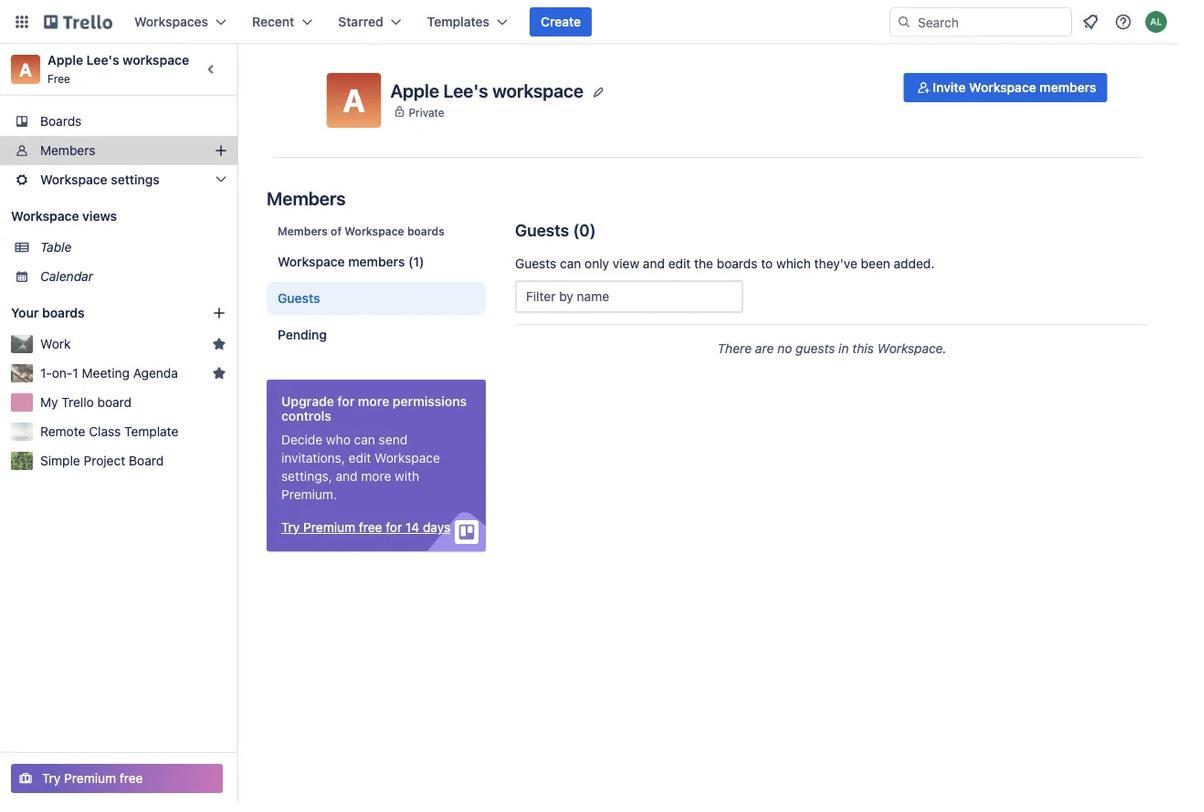Task type: describe. For each thing, give the bounding box(es) containing it.
your boards with 5 items element
[[11, 302, 185, 324]]

simple project board
[[40, 454, 164, 469]]

trello
[[62, 395, 94, 410]]

table
[[40, 240, 72, 255]]

( 0 )
[[573, 220, 596, 240]]

a link
[[11, 55, 40, 84]]

are
[[756, 341, 774, 356]]

1-
[[40, 366, 52, 381]]

1 vertical spatial members
[[267, 187, 346, 209]]

workspace down of
[[278, 254, 345, 270]]

search image
[[897, 15, 912, 29]]

apple for apple lee's workspace
[[391, 80, 439, 101]]

members of workspace boards
[[278, 225, 445, 238]]

invite workspace members
[[933, 80, 1097, 95]]

apple lee's workspace link
[[48, 53, 189, 68]]

0 notifications image
[[1080, 11, 1102, 33]]

remote
[[40, 424, 85, 439]]

free for try premium free
[[120, 772, 143, 787]]

try premium free
[[42, 772, 143, 787]]

lee's for apple lee's workspace
[[444, 80, 488, 101]]

workspace inside "button"
[[969, 80, 1037, 95]]

simple
[[40, 454, 80, 469]]

workspace up table
[[11, 209, 79, 224]]

premium.
[[281, 487, 337, 503]]

try premium free button
[[11, 765, 223, 794]]

my trello board
[[40, 395, 132, 410]]

which
[[777, 256, 811, 271]]

invitations,
[[281, 451, 345, 466]]

views
[[82, 209, 117, 224]]

with
[[395, 469, 420, 484]]

added.
[[894, 256, 935, 271]]

workspaces button
[[123, 7, 238, 37]]

your
[[11, 306, 39, 321]]

calendar
[[40, 269, 93, 284]]

guests for guests can only view and edit the boards to which they've been added.
[[515, 256, 557, 271]]

0 vertical spatial guests
[[515, 220, 569, 240]]

decide
[[281, 433, 323, 448]]

settings
[[111, 172, 160, 187]]

for inside button
[[386, 520, 402, 535]]

guests link
[[267, 282, 486, 315]]

remote class template
[[40, 424, 179, 439]]

members inside "button"
[[1040, 80, 1097, 95]]

try premium free for 14 days
[[281, 520, 451, 535]]

workspace views
[[11, 209, 117, 224]]

a for a button
[[343, 81, 365, 119]]

invite workspace members button
[[904, 73, 1108, 102]]

templates button
[[416, 7, 519, 37]]

starred
[[338, 14, 383, 29]]

create button
[[530, 7, 592, 37]]

and inside the upgrade for more permissions controls decide who can send invitations, edit workspace settings, and more with premium.
[[336, 469, 358, 484]]

a button
[[327, 73, 381, 128]]

14
[[406, 520, 420, 535]]

1 horizontal spatial and
[[643, 256, 665, 271]]

0 horizontal spatial members
[[348, 254, 405, 270]]

settings,
[[281, 469, 332, 484]]

this
[[853, 341, 874, 356]]

no
[[778, 341, 793, 356]]

premium for try premium free for 14 days
[[303, 520, 356, 535]]

try premium free for 14 days button
[[281, 519, 451, 537]]

starred icon image for work
[[212, 337, 227, 352]]

template
[[124, 424, 179, 439]]

edit inside the upgrade for more permissions controls decide who can send invitations, edit workspace settings, and more with premium.
[[349, 451, 371, 466]]

recent
[[252, 14, 294, 29]]

recent button
[[241, 7, 324, 37]]

guests
[[796, 341, 835, 356]]

who
[[326, 433, 351, 448]]

my
[[40, 395, 58, 410]]

table link
[[40, 238, 227, 257]]

1 vertical spatial more
[[361, 469, 391, 484]]

in
[[839, 341, 849, 356]]

board
[[129, 454, 164, 469]]

create
[[541, 14, 581, 29]]

project
[[84, 454, 125, 469]]

workspace right of
[[345, 225, 404, 238]]

boards
[[40, 114, 82, 129]]

they've
[[815, 256, 858, 271]]

Filter by name text field
[[515, 280, 744, 313]]

starred button
[[327, 7, 413, 37]]

my trello board link
[[40, 394, 227, 412]]

controls
[[281, 409, 332, 424]]



Task type: vqa. For each thing, say whether or not it's contained in the screenshot.
try to the right
yes



Task type: locate. For each thing, give the bounding box(es) containing it.
0 vertical spatial apple
[[48, 53, 83, 68]]

on-
[[52, 366, 73, 381]]

workspace members
[[278, 254, 405, 270]]

try inside button
[[281, 520, 300, 535]]

apple lee's workspace
[[391, 80, 584, 101]]

workspace down workspaces
[[123, 53, 189, 68]]

there are no guests in this workspace.
[[718, 341, 947, 356]]

1 vertical spatial lee's
[[444, 80, 488, 101]]

lee's
[[87, 53, 119, 68], [444, 80, 488, 101]]

0 vertical spatial edit
[[669, 256, 691, 271]]

1 horizontal spatial workspace
[[493, 80, 584, 101]]

0 vertical spatial premium
[[303, 520, 356, 535]]

a
[[19, 58, 32, 80], [343, 81, 365, 119]]

edit down who
[[349, 451, 371, 466]]

workspace
[[969, 80, 1037, 95], [40, 172, 107, 187], [11, 209, 79, 224], [345, 225, 404, 238], [278, 254, 345, 270], [375, 451, 440, 466]]

free inside "button"
[[120, 772, 143, 787]]

0 horizontal spatial lee's
[[87, 53, 119, 68]]

meeting
[[82, 366, 130, 381]]

lee's down back to home image
[[87, 53, 119, 68]]

workspace right invite
[[969, 80, 1037, 95]]

apple for apple lee's workspace free
[[48, 53, 83, 68]]

boards
[[407, 225, 445, 238], [717, 256, 758, 271], [42, 306, 85, 321]]

workspace settings button
[[0, 165, 238, 195]]

1 vertical spatial can
[[354, 433, 375, 448]]

1 vertical spatial members
[[348, 254, 405, 270]]

0 vertical spatial members
[[40, 143, 95, 158]]

to
[[761, 256, 773, 271]]

0 vertical spatial try
[[281, 520, 300, 535]]

1 horizontal spatial edit
[[669, 256, 691, 271]]

for left 14
[[386, 520, 402, 535]]

a inside button
[[343, 81, 365, 119]]

)
[[590, 220, 596, 240]]

(
[[573, 220, 580, 240]]

premium
[[303, 520, 356, 535], [64, 772, 116, 787]]

only
[[585, 256, 609, 271]]

1 horizontal spatial for
[[386, 520, 402, 535]]

1
[[73, 366, 78, 381]]

workspace inside dropdown button
[[40, 172, 107, 187]]

1 horizontal spatial free
[[359, 520, 382, 535]]

add board image
[[212, 306, 227, 321]]

apple lee (applelee29) image
[[1146, 11, 1168, 33]]

1 horizontal spatial boards
[[407, 225, 445, 238]]

for right "upgrade"
[[338, 394, 355, 409]]

open information menu image
[[1115, 13, 1133, 31]]

edit left the
[[669, 256, 691, 271]]

for inside the upgrade for more permissions controls decide who can send invitations, edit workspace settings, and more with premium.
[[338, 394, 355, 409]]

0 horizontal spatial apple
[[48, 53, 83, 68]]

can
[[560, 256, 581, 271], [354, 433, 375, 448]]

boards up (1)
[[407, 225, 445, 238]]

boards link
[[0, 107, 238, 136]]

members
[[40, 143, 95, 158], [267, 187, 346, 209], [278, 225, 328, 238]]

private
[[409, 106, 445, 119]]

1 vertical spatial guests
[[515, 256, 557, 271]]

starred icon image for 1-on-1 meeting agenda
[[212, 366, 227, 381]]

members link
[[0, 136, 238, 165]]

members
[[1040, 80, 1097, 95], [348, 254, 405, 270]]

work button
[[40, 335, 205, 354]]

0 vertical spatial for
[[338, 394, 355, 409]]

free
[[48, 72, 70, 85]]

more up send
[[358, 394, 389, 409]]

guests for 'guests' link
[[278, 291, 320, 306]]

2 horizontal spatial boards
[[717, 256, 758, 271]]

premium inside try premium free for 14 days button
[[303, 520, 356, 535]]

agenda
[[133, 366, 178, 381]]

invite
[[933, 80, 966, 95]]

a left 'free'
[[19, 58, 32, 80]]

free
[[359, 520, 382, 535], [120, 772, 143, 787]]

0
[[580, 220, 590, 240]]

lee's for apple lee's workspace free
[[87, 53, 119, 68]]

0 vertical spatial workspace
[[123, 53, 189, 68]]

members down boards
[[40, 143, 95, 158]]

guests left the (
[[515, 220, 569, 240]]

pending link
[[267, 319, 486, 352]]

1 horizontal spatial can
[[560, 256, 581, 271]]

calendar link
[[40, 268, 227, 286]]

and
[[643, 256, 665, 271], [336, 469, 358, 484]]

1 vertical spatial edit
[[349, 451, 371, 466]]

workspace inside the upgrade for more permissions controls decide who can send invitations, edit workspace settings, and more with premium.
[[375, 451, 440, 466]]

more left with on the left bottom
[[361, 469, 391, 484]]

0 horizontal spatial free
[[120, 772, 143, 787]]

and right view
[[643, 256, 665, 271]]

0 vertical spatial can
[[560, 256, 581, 271]]

0 vertical spatial more
[[358, 394, 389, 409]]

try inside "button"
[[42, 772, 61, 787]]

for
[[338, 394, 355, 409], [386, 520, 402, 535]]

upgrade
[[281, 394, 334, 409]]

back to home image
[[44, 7, 112, 37]]

0 horizontal spatial boards
[[42, 306, 85, 321]]

members up of
[[267, 187, 346, 209]]

the
[[694, 256, 714, 271]]

workspace navigation collapse icon image
[[199, 57, 225, 82]]

free inside button
[[359, 520, 382, 535]]

workspace up workspace views
[[40, 172, 107, 187]]

apple up 'free'
[[48, 53, 83, 68]]

try for try premium free for 14 days
[[281, 520, 300, 535]]

1 horizontal spatial members
[[1040, 80, 1097, 95]]

0 vertical spatial starred icon image
[[212, 337, 227, 352]]

lee's up private
[[444, 80, 488, 101]]

guests can only view and edit the boards to which they've been added.
[[515, 256, 935, 271]]

members down members of workspace boards
[[348, 254, 405, 270]]

pending
[[278, 328, 327, 343]]

1 horizontal spatial lee's
[[444, 80, 488, 101]]

free for try premium free for 14 days
[[359, 520, 382, 535]]

Search field
[[912, 8, 1072, 36]]

0 vertical spatial boards
[[407, 225, 445, 238]]

0 horizontal spatial for
[[338, 394, 355, 409]]

apple inside apple lee's workspace free
[[48, 53, 83, 68]]

1 vertical spatial for
[[386, 520, 402, 535]]

been
[[861, 256, 891, 271]]

can inside the upgrade for more permissions controls decide who can send invitations, edit workspace settings, and more with premium.
[[354, 433, 375, 448]]

edit
[[669, 256, 691, 271], [349, 451, 371, 466]]

0 vertical spatial free
[[359, 520, 382, 535]]

primary element
[[0, 0, 1179, 44]]

work
[[40, 337, 71, 352]]

sm image
[[915, 79, 933, 97]]

apple
[[48, 53, 83, 68], [391, 80, 439, 101]]

0 horizontal spatial premium
[[64, 772, 116, 787]]

try for try premium free
[[42, 772, 61, 787]]

workspace inside apple lee's workspace free
[[123, 53, 189, 68]]

(1)
[[408, 254, 424, 270]]

2 vertical spatial boards
[[42, 306, 85, 321]]

1-on-1 meeting agenda button
[[40, 365, 205, 383]]

1 vertical spatial free
[[120, 772, 143, 787]]

1 vertical spatial try
[[42, 772, 61, 787]]

workspace settings
[[40, 172, 160, 187]]

1 horizontal spatial try
[[281, 520, 300, 535]]

1 horizontal spatial a
[[343, 81, 365, 119]]

1 vertical spatial a
[[343, 81, 365, 119]]

remote class template link
[[40, 423, 227, 441]]

upgrade for more permissions controls decide who can send invitations, edit workspace settings, and more with premium.
[[281, 394, 467, 503]]

a left private
[[343, 81, 365, 119]]

0 horizontal spatial edit
[[349, 451, 371, 466]]

lee's inside apple lee's workspace free
[[87, 53, 119, 68]]

boards up work
[[42, 306, 85, 321]]

members left of
[[278, 225, 328, 238]]

0 vertical spatial lee's
[[87, 53, 119, 68]]

workspaces
[[134, 14, 208, 29]]

0 horizontal spatial try
[[42, 772, 61, 787]]

permissions
[[393, 394, 467, 409]]

workspace.
[[878, 341, 947, 356]]

0 vertical spatial and
[[643, 256, 665, 271]]

starred icon image
[[212, 337, 227, 352], [212, 366, 227, 381]]

send
[[379, 433, 408, 448]]

premium inside try premium free "button"
[[64, 772, 116, 787]]

members down 0 notifications image on the top
[[1040, 80, 1097, 95]]

days
[[423, 520, 451, 535]]

0 vertical spatial a
[[19, 58, 32, 80]]

workspace up with on the left bottom
[[375, 451, 440, 466]]

simple project board link
[[40, 452, 227, 471]]

view
[[613, 256, 640, 271]]

a for a link
[[19, 58, 32, 80]]

workspace down create button
[[493, 80, 584, 101]]

0 horizontal spatial and
[[336, 469, 358, 484]]

apple lee's workspace free
[[48, 53, 189, 85]]

guests
[[515, 220, 569, 240], [515, 256, 557, 271], [278, 291, 320, 306]]

1 vertical spatial workspace
[[493, 80, 584, 101]]

there
[[718, 341, 752, 356]]

try
[[281, 520, 300, 535], [42, 772, 61, 787]]

guests left only
[[515, 256, 557, 271]]

1 vertical spatial starred icon image
[[212, 366, 227, 381]]

1 vertical spatial and
[[336, 469, 358, 484]]

2 vertical spatial guests
[[278, 291, 320, 306]]

1-on-1 meeting agenda
[[40, 366, 178, 381]]

premium for try premium free
[[64, 772, 116, 787]]

1 vertical spatial apple
[[391, 80, 439, 101]]

workspace for apple lee's workspace free
[[123, 53, 189, 68]]

board
[[97, 395, 132, 410]]

1 starred icon image from the top
[[212, 337, 227, 352]]

and down who
[[336, 469, 358, 484]]

boards left to
[[717, 256, 758, 271]]

2 vertical spatial members
[[278, 225, 328, 238]]

guests up 'pending'
[[278, 291, 320, 306]]

0 horizontal spatial can
[[354, 433, 375, 448]]

workspace for apple lee's workspace
[[493, 80, 584, 101]]

1 vertical spatial boards
[[717, 256, 758, 271]]

0 horizontal spatial workspace
[[123, 53, 189, 68]]

2 starred icon image from the top
[[212, 366, 227, 381]]

can right who
[[354, 433, 375, 448]]

0 vertical spatial members
[[1040, 80, 1097, 95]]

workspace
[[123, 53, 189, 68], [493, 80, 584, 101]]

class
[[89, 424, 121, 439]]

templates
[[427, 14, 490, 29]]

1 vertical spatial premium
[[64, 772, 116, 787]]

of
[[331, 225, 342, 238]]

can left only
[[560, 256, 581, 271]]

0 horizontal spatial a
[[19, 58, 32, 80]]

1 horizontal spatial premium
[[303, 520, 356, 535]]

1 horizontal spatial apple
[[391, 80, 439, 101]]

your boards
[[11, 306, 85, 321]]

apple up private
[[391, 80, 439, 101]]



